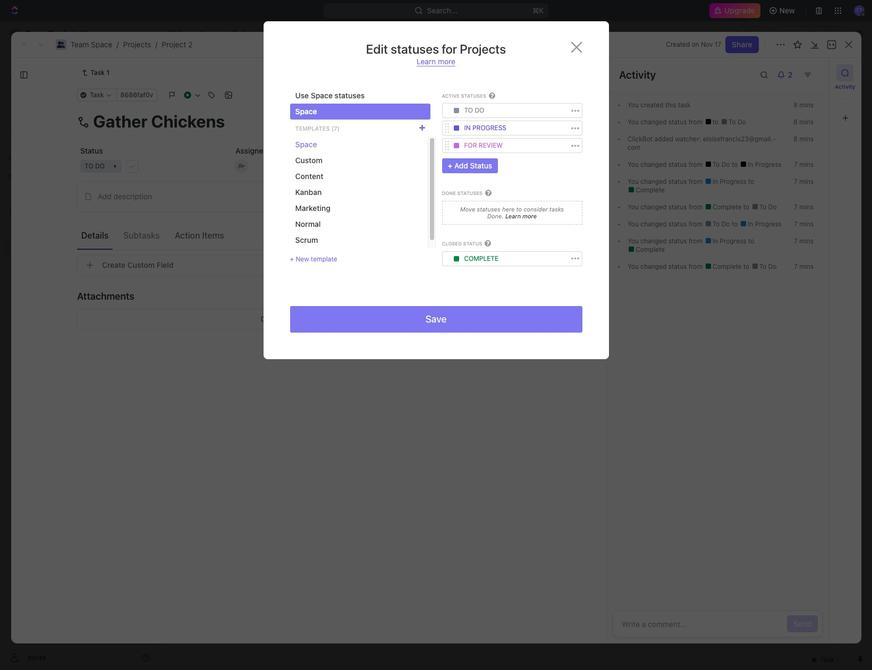 Task type: vqa. For each thing, say whether or not it's contained in the screenshot.


Task type: describe. For each thing, give the bounding box(es) containing it.
task for add task button to the middle
[[300, 150, 314, 158]]

drop
[[261, 315, 275, 323]]

2 7 from the top
[[794, 178, 798, 186]]

1 button
[[239, 203, 254, 213]]

this
[[665, 101, 676, 109]]

statuses for active
[[461, 93, 486, 99]]

subtasks button
[[119, 226, 164, 245]]

custom inside edit statuses for projects dialog
[[295, 156, 323, 165]]

dropdown menu image
[[454, 108, 459, 113]]

add inside edit statuses for projects dialog
[[454, 161, 468, 170]]

6 mins from the top
[[799, 203, 814, 211]]

on
[[692, 40, 699, 48]]

1 horizontal spatial add task button
[[273, 148, 318, 161]]

1 horizontal spatial projects link
[[230, 28, 274, 40]]

for review
[[464, 142, 503, 150]]

dropdown menu image for for review
[[454, 143, 459, 148]]

details
[[81, 230, 109, 240]]

1 7 from the top
[[794, 161, 798, 168]]

3 mins from the top
[[799, 135, 814, 143]]

new inside edit statuses for projects dialog
[[296, 255, 309, 263]]

attachments button
[[77, 283, 534, 309]]

done statuses
[[442, 190, 483, 196]]

project
[[162, 40, 186, 49]]

attachments
[[77, 290, 134, 302]]

assigned
[[235, 146, 268, 155]]

in inside edit statuses for projects dialog
[[464, 124, 471, 132]]

for
[[442, 41, 457, 56]]

5 7 mins from the top
[[794, 237, 814, 245]]

(7)
[[332, 125, 340, 132]]

user group image inside sidebar navigation
[[11, 208, 19, 215]]

Search tasks... text field
[[740, 121, 846, 137]]

field
[[157, 260, 174, 269]]

edit statuses for projects learn more
[[366, 41, 506, 66]]

created on nov 17
[[666, 40, 721, 48]]

in progress inside edit statuses for projects dialog
[[464, 124, 507, 132]]

+ add status
[[448, 161, 492, 170]]

customize button
[[768, 95, 822, 110]]

description
[[114, 192, 152, 201]]

here inside move statuses here to consider tasks done.
[[502, 206, 515, 212]]

add inside add description button
[[98, 192, 112, 201]]

active
[[442, 93, 460, 99]]

consider
[[524, 206, 548, 212]]

8686faf0v button
[[116, 89, 157, 102]]

0 horizontal spatial /
[[117, 40, 119, 49]]

status inside dialog
[[463, 241, 482, 247]]

user group image
[[57, 41, 65, 48]]

table link
[[320, 95, 341, 110]]

7 from from the top
[[689, 263, 702, 271]]

use space statuses
[[295, 91, 365, 100]]

new button
[[765, 2, 802, 19]]

sidebar navigation
[[0, 21, 159, 670]]

home
[[26, 55, 46, 64]]

add task for left add task button
[[214, 221, 246, 231]]

added watcher:
[[653, 135, 703, 143]]

kanban
[[295, 188, 322, 197]]

team space
[[179, 29, 221, 38]]

share button right 17
[[726, 36, 759, 53]]

2 from from the top
[[689, 161, 702, 168]]

7 mins from the top
[[799, 220, 814, 228]]

4 7 mins from the top
[[794, 220, 814, 228]]

4 changed from the top
[[640, 203, 666, 211]]

create
[[102, 260, 126, 269]]

space for use space statuses
[[311, 91, 333, 100]]

content
[[295, 172, 323, 181]]

add description button
[[81, 188, 530, 205]]

learn inside edit statuses for projects learn more
[[417, 57, 436, 66]]

task for left add task button
[[230, 221, 246, 231]]

closed
[[442, 241, 462, 247]]

spaces
[[9, 172, 31, 180]]

upgrade link
[[710, 3, 760, 18]]

statuses for edit
[[391, 41, 439, 56]]

4 from from the top
[[689, 203, 702, 211]]

add task for add task button to the middle
[[286, 150, 314, 158]]

complete
[[464, 254, 499, 262]]

action
[[175, 230, 200, 240]]

5 you from the top
[[627, 203, 639, 211]]

edit
[[366, 41, 388, 56]]

add up "customize"
[[795, 68, 809, 77]]

0 horizontal spatial add task button
[[209, 220, 250, 233]]

created
[[640, 101, 663, 109]]

4 7 from the top
[[794, 220, 798, 228]]

1 8 from the top
[[793, 101, 798, 109]]

edit statuses for projects dialog
[[263, 21, 609, 359]]

clickbot
[[627, 135, 653, 143]]

+ new template
[[290, 255, 337, 263]]

new inside new button
[[780, 6, 795, 15]]

activity inside task sidebar navigation "tab list"
[[835, 83, 856, 90]]

7 changed status from from the top
[[639, 263, 704, 271]]

0 vertical spatial add task button
[[789, 64, 834, 81]]

1 you from the top
[[627, 101, 639, 109]]

nov
[[701, 40, 713, 48]]

scrum
[[295, 235, 318, 245]]

5 7 from the top
[[794, 237, 798, 245]]

review
[[479, 142, 503, 150]]

move statuses here to consider tasks done.
[[460, 206, 564, 220]]

gantt
[[361, 98, 381, 107]]

com
[[627, 135, 776, 151]]

you created this task
[[627, 101, 691, 109]]

8 for added watcher:
[[793, 135, 798, 143]]

send
[[793, 619, 811, 628]]

closed status
[[442, 241, 482, 247]]

2 7 mins from the top
[[794, 178, 814, 186]]

tasks
[[549, 206, 564, 212]]

1 8 mins from the top
[[793, 101, 814, 109]]

9 mins from the top
[[799, 263, 814, 271]]

inbox
[[26, 73, 44, 82]]

use
[[295, 91, 309, 100]]

assignees button
[[430, 122, 479, 135]]

your
[[277, 315, 291, 323]]

calendar link
[[269, 95, 303, 110]]

7 changed from the top
[[640, 263, 666, 271]]

subtasks
[[123, 230, 160, 240]]

6 you from the top
[[627, 220, 639, 228]]

5 mins from the top
[[799, 178, 814, 186]]

task 1 link
[[77, 66, 114, 79]]

1 vertical spatial learn more link
[[504, 213, 537, 220]]

1 horizontal spatial team space link
[[165, 28, 223, 40]]

tree inside sidebar navigation
[[4, 185, 154, 328]]

3 changed status from from the top
[[639, 178, 704, 186]]

status inside dialog
[[470, 161, 492, 170]]

add task for add task button to the top
[[795, 68, 828, 77]]

done
[[442, 190, 456, 196]]

statuses for done
[[457, 190, 483, 196]]

action items button
[[171, 226, 228, 245]]

automations
[[781, 29, 825, 38]]

items
[[202, 230, 224, 240]]

save
[[426, 313, 447, 325]]

6 7 mins from the top
[[794, 263, 814, 271]]

customize
[[782, 98, 819, 107]]

0 horizontal spatial learn more link
[[417, 57, 456, 66]]

invite
[[28, 653, 46, 662]]

4 you from the top
[[627, 178, 639, 186]]

task down team space / projects / project 2
[[91, 69, 105, 77]]

normal
[[295, 220, 321, 229]]

marketing
[[295, 204, 331, 213]]

home link
[[4, 52, 154, 69]]

learn more
[[504, 213, 537, 220]]

created
[[666, 40, 690, 48]]

2 changed from the top
[[640, 161, 666, 168]]

3 7 from the top
[[794, 203, 798, 211]]

task for add task button to the top
[[811, 68, 828, 77]]

for
[[464, 142, 477, 150]]

move
[[460, 206, 475, 212]]

add down task 2
[[214, 221, 228, 231]]



Task type: locate. For each thing, give the bounding box(es) containing it.
1 mins from the top
[[799, 101, 814, 109]]

assigned to
[[235, 146, 277, 155]]

more down consider
[[523, 213, 537, 220]]

here up "learn more"
[[502, 206, 515, 212]]

⌘k
[[533, 6, 544, 15]]

0 vertical spatial activity
[[619, 69, 656, 81]]

2 horizontal spatial /
[[225, 29, 227, 38]]

active statuses
[[442, 93, 486, 99]]

3 changed from the top
[[640, 178, 666, 186]]

1 horizontal spatial 1
[[249, 204, 252, 212]]

1 horizontal spatial custom
[[295, 156, 323, 165]]

0 horizontal spatial add task
[[214, 221, 246, 231]]

1 horizontal spatial activity
[[835, 83, 856, 90]]

/ left project
[[155, 40, 158, 49]]

0 vertical spatial custom
[[295, 156, 323, 165]]

new
[[780, 6, 795, 15], [296, 255, 309, 263]]

more
[[438, 57, 456, 66], [523, 213, 537, 220]]

1 horizontal spatial learn
[[505, 213, 521, 220]]

0 horizontal spatial activity
[[619, 69, 656, 81]]

more inside edit statuses for projects learn more
[[438, 57, 456, 66]]

assignees
[[443, 124, 474, 132]]

2 you from the top
[[627, 118, 639, 126]]

3 7 mins from the top
[[794, 203, 814, 211]]

0 horizontal spatial status
[[80, 146, 103, 155]]

8 for changed status from
[[793, 118, 798, 126]]

team space / projects / project 2
[[70, 40, 193, 49]]

add left 'description'
[[98, 192, 112, 201]]

automations button
[[776, 26, 831, 42]]

0 vertical spatial new
[[780, 6, 795, 15]]

learn
[[417, 57, 436, 66], [505, 213, 521, 220]]

1 inside task 1 link
[[106, 69, 109, 77]]

0 vertical spatial here
[[502, 206, 515, 212]]

0 horizontal spatial team space link
[[70, 40, 112, 49]]

add task button up content
[[273, 148, 318, 161]]

space for team space / projects / project 2
[[91, 40, 112, 49]]

learn more link down consider
[[504, 213, 537, 220]]

share right 17
[[732, 40, 752, 49]]

user group image
[[169, 31, 176, 37], [11, 208, 19, 215]]

5 changed from the top
[[640, 220, 666, 228]]

team for team space
[[179, 29, 197, 38]]

2 dropdown menu image from the top
[[454, 143, 459, 148]]

add task button down task 2
[[209, 220, 250, 233]]

8686faf0v
[[120, 91, 153, 99]]

7
[[794, 161, 798, 168], [794, 178, 798, 186], [794, 203, 798, 211], [794, 220, 798, 228], [794, 237, 798, 245], [794, 263, 798, 271]]

1 vertical spatial more
[[523, 213, 537, 220]]

task left 1 button
[[214, 203, 230, 212]]

task 1
[[91, 69, 109, 77]]

1 horizontal spatial team
[[179, 29, 197, 38]]

share button
[[738, 26, 771, 43], [726, 36, 759, 53]]

to
[[464, 106, 473, 114], [712, 118, 720, 126], [728, 118, 736, 126], [270, 146, 277, 155], [712, 161, 720, 168], [732, 161, 739, 168], [748, 178, 754, 186], [743, 203, 751, 211], [759, 203, 766, 211], [516, 206, 522, 212], [712, 220, 720, 228], [732, 220, 739, 228], [748, 237, 754, 245], [197, 251, 206, 259], [743, 263, 751, 271], [759, 263, 766, 271], [322, 315, 328, 323]]

done.
[[487, 213, 504, 220]]

Edit task name text field
[[77, 111, 534, 131]]

0 horizontal spatial 1
[[106, 69, 109, 77]]

0 horizontal spatial new
[[296, 255, 309, 263]]

5 changed status from from the top
[[639, 220, 704, 228]]

1 horizontal spatial add task
[[286, 150, 314, 158]]

6 changed status from from the top
[[639, 237, 704, 245]]

project 2 link
[[162, 40, 193, 49]]

1 inside 1 button
[[249, 204, 252, 212]]

calendar
[[271, 98, 303, 107]]

2 horizontal spatial projects
[[460, 41, 506, 56]]

projects link left project
[[123, 40, 151, 49]]

custom inside button
[[127, 260, 155, 269]]

+ left template
[[290, 255, 294, 263]]

0 horizontal spatial +
[[290, 255, 294, 263]]

1 vertical spatial share
[[732, 40, 752, 49]]

add task button up "customize"
[[789, 64, 834, 81]]

progress inside edit statuses for projects dialog
[[473, 124, 507, 132]]

1 vertical spatial 1
[[249, 204, 252, 212]]

mins
[[799, 101, 814, 109], [799, 118, 814, 126], [799, 135, 814, 143], [799, 161, 814, 168], [799, 178, 814, 186], [799, 203, 814, 211], [799, 220, 814, 228], [799, 237, 814, 245], [799, 263, 814, 271]]

4 mins from the top
[[799, 161, 814, 168]]

eloisefrancis23@gmail. com
[[627, 135, 776, 151]]

2 8 mins from the top
[[793, 118, 814, 126]]

task sidebar content section
[[606, 58, 829, 644]]

1 changed from the top
[[640, 118, 666, 126]]

1 vertical spatial new
[[296, 255, 309, 263]]

do
[[475, 106, 484, 114], [737, 118, 746, 126], [721, 161, 730, 168], [768, 203, 777, 211], [721, 220, 730, 228], [208, 251, 217, 259], [768, 263, 777, 271]]

0 vertical spatial 8
[[793, 101, 798, 109]]

2 vertical spatial add task
[[214, 221, 246, 231]]

8
[[793, 101, 798, 109], [793, 118, 798, 126], [793, 135, 798, 143]]

/ right "team space"
[[225, 29, 227, 38]]

1 horizontal spatial more
[[523, 213, 537, 220]]

search...
[[427, 6, 458, 15]]

0 vertical spatial share
[[744, 29, 765, 38]]

statuses inside edit statuses for projects learn more
[[391, 41, 439, 56]]

0 vertical spatial 1
[[106, 69, 109, 77]]

8 mins for changed status from
[[793, 118, 814, 126]]

8 mins for added watcher:
[[793, 135, 814, 143]]

1 vertical spatial add task button
[[273, 148, 318, 161]]

1 horizontal spatial new
[[780, 6, 795, 15]]

changed
[[640, 118, 666, 126], [640, 161, 666, 168], [640, 178, 666, 186], [640, 203, 666, 211], [640, 220, 666, 228], [640, 237, 666, 245], [640, 263, 666, 271]]

1 vertical spatial learn
[[505, 213, 521, 220]]

user group image down spaces
[[11, 208, 19, 215]]

7 you from the top
[[627, 237, 639, 245]]

custom
[[295, 156, 323, 165], [127, 260, 155, 269]]

+ up done
[[448, 161, 452, 170]]

1 vertical spatial activity
[[835, 83, 856, 90]]

1 horizontal spatial here
[[502, 206, 515, 212]]

17
[[715, 40, 721, 48]]

/
[[225, 29, 227, 38], [117, 40, 119, 49], [155, 40, 158, 49]]

send button
[[787, 616, 818, 633]]

8 mins from the top
[[799, 237, 814, 245]]

changed status from
[[639, 118, 704, 126], [639, 161, 704, 168], [639, 178, 704, 186], [639, 203, 704, 211], [639, 220, 704, 228], [639, 237, 704, 245], [639, 263, 704, 271]]

7 mins
[[794, 161, 814, 168], [794, 178, 814, 186], [794, 203, 814, 211], [794, 220, 814, 228], [794, 237, 814, 245], [794, 263, 814, 271]]

1 horizontal spatial user group image
[[169, 31, 176, 37]]

1 vertical spatial dropdown menu image
[[454, 143, 459, 148]]

share button down upgrade
[[738, 26, 771, 43]]

0 vertical spatial learn
[[417, 57, 436, 66]]

1 vertical spatial user group image
[[11, 208, 19, 215]]

0 vertical spatial learn more link
[[417, 57, 456, 66]]

6 from from the top
[[689, 237, 702, 245]]

3 you from the top
[[627, 161, 639, 168]]

1 vertical spatial status
[[470, 161, 492, 170]]

learn more link down for
[[417, 57, 456, 66]]

dropdown menu image down dropdown menu icon
[[454, 126, 459, 131]]

add task up "customize"
[[795, 68, 828, 77]]

team up the home link
[[70, 40, 89, 49]]

in
[[464, 124, 471, 132], [197, 150, 204, 158], [748, 161, 753, 168], [712, 178, 718, 186], [748, 220, 753, 228], [712, 237, 718, 245]]

2 vertical spatial 8
[[793, 135, 798, 143]]

1 horizontal spatial +
[[448, 161, 452, 170]]

add task down task 2
[[214, 221, 246, 231]]

here right files
[[307, 315, 320, 323]]

1 horizontal spatial learn more link
[[504, 213, 537, 220]]

1 dropdown menu image from the top
[[454, 126, 459, 131]]

action items
[[175, 230, 224, 240]]

0 horizontal spatial custom
[[127, 260, 155, 269]]

1 vertical spatial team
[[70, 40, 89, 49]]

+ for + add status
[[448, 161, 452, 170]]

0 vertical spatial team
[[179, 29, 197, 38]]

from
[[689, 118, 702, 126], [689, 161, 702, 168], [689, 178, 702, 186], [689, 203, 702, 211], [689, 220, 702, 228], [689, 237, 702, 245], [689, 263, 702, 271]]

4 changed status from from the top
[[639, 203, 704, 211]]

task up content
[[300, 150, 314, 158]]

1 vertical spatial add task
[[286, 150, 314, 158]]

0 horizontal spatial more
[[438, 57, 456, 66]]

team up project 2 link
[[179, 29, 197, 38]]

1 changed status from from the top
[[639, 118, 704, 126]]

custom left field
[[127, 260, 155, 269]]

activity inside task sidebar content section
[[619, 69, 656, 81]]

2 vertical spatial add task button
[[209, 220, 250, 233]]

2 horizontal spatial add task button
[[789, 64, 834, 81]]

complete
[[634, 186, 665, 194], [711, 203, 743, 211], [634, 246, 665, 254], [711, 263, 743, 271]]

added
[[654, 135, 673, 143]]

share
[[744, 29, 765, 38], [732, 40, 752, 49]]

table
[[322, 98, 341, 107]]

to do inside edit statuses for projects dialog
[[464, 106, 484, 114]]

2 vertical spatial 8 mins
[[793, 135, 814, 143]]

create custom field
[[102, 260, 174, 269]]

create custom field button
[[77, 255, 534, 276]]

projects
[[243, 29, 271, 38], [123, 40, 151, 49], [460, 41, 506, 56]]

2 mins from the top
[[799, 118, 814, 126]]

1 horizontal spatial projects
[[243, 29, 271, 38]]

3 8 from the top
[[793, 135, 798, 143]]

task left task sidebar navigation "tab list"
[[811, 68, 828, 77]]

1 horizontal spatial /
[[155, 40, 158, 49]]

team
[[179, 29, 197, 38], [70, 40, 89, 49]]

task down 1 button
[[230, 221, 246, 231]]

dropdown menu image
[[454, 126, 459, 131], [454, 143, 459, 148]]

1 vertical spatial here
[[307, 315, 320, 323]]

1 7 mins from the top
[[794, 161, 814, 168]]

do inside edit statuses for projects dialog
[[475, 106, 484, 114]]

board
[[198, 98, 219, 107]]

0 vertical spatial more
[[438, 57, 456, 66]]

0 vertical spatial user group image
[[169, 31, 176, 37]]

custom up content
[[295, 156, 323, 165]]

task 2
[[214, 203, 237, 212]]

activity
[[619, 69, 656, 81], [835, 83, 856, 90]]

0 vertical spatial status
[[80, 146, 103, 155]]

to inside move statuses here to consider tasks done.
[[516, 206, 522, 212]]

5 from from the top
[[689, 220, 702, 228]]

2 horizontal spatial add task
[[795, 68, 828, 77]]

1 horizontal spatial status
[[470, 161, 492, 170]]

0 vertical spatial add task
[[795, 68, 828, 77]]

inbox link
[[4, 70, 154, 87]]

+ for + new template
[[290, 255, 294, 263]]

2 changed status from from the top
[[639, 161, 704, 168]]

drop your files here to
[[261, 315, 328, 323]]

8 you from the top
[[627, 263, 639, 271]]

+
[[448, 161, 452, 170], [290, 255, 294, 263]]

templates (7)
[[295, 125, 340, 132]]

task sidebar navigation tab list
[[834, 64, 857, 127]]

save button
[[290, 306, 582, 332]]

0 horizontal spatial learn
[[417, 57, 436, 66]]

add down for
[[454, 161, 468, 170]]

watcher:
[[675, 135, 701, 143]]

projects for team
[[123, 40, 151, 49]]

new down scrum
[[296, 255, 309, 263]]

1 from from the top
[[689, 118, 702, 126]]

statuses inside move statuses here to consider tasks done.
[[477, 206, 501, 212]]

0 horizontal spatial projects
[[123, 40, 151, 49]]

user group image up project
[[169, 31, 176, 37]]

progress
[[473, 124, 507, 132], [206, 150, 240, 158], [755, 161, 782, 168], [720, 178, 746, 186], [755, 220, 782, 228], [720, 237, 746, 245]]

templates
[[295, 125, 330, 132]]

6 7 from the top
[[794, 263, 798, 271]]

/ up the home link
[[117, 40, 119, 49]]

task
[[678, 101, 691, 109]]

add up content
[[286, 150, 298, 158]]

new up automations
[[780, 6, 795, 15]]

0 vertical spatial 8 mins
[[793, 101, 814, 109]]

1 vertical spatial 8
[[793, 118, 798, 126]]

user group image inside 'team space' link
[[169, 31, 176, 37]]

6 changed from the top
[[640, 237, 666, 245]]

more down for
[[438, 57, 456, 66]]

3 8 mins from the top
[[793, 135, 814, 143]]

2
[[188, 40, 193, 49], [252, 150, 256, 158], [232, 203, 237, 212], [230, 251, 234, 259]]

2 8 from the top
[[793, 118, 798, 126]]

0 horizontal spatial team
[[70, 40, 89, 49]]

share down upgrade
[[744, 29, 765, 38]]

dropdown menu image left for
[[454, 143, 459, 148]]

here
[[502, 206, 515, 212], [307, 315, 320, 323]]

team for team space / projects / project 2
[[70, 40, 89, 49]]

0 horizontal spatial here
[[307, 315, 320, 323]]

add task up content
[[286, 150, 314, 158]]

eloisefrancis23@gmail.
[[703, 135, 776, 143]]

add description
[[98, 192, 152, 201]]

projects inside edit statuses for projects learn more
[[460, 41, 506, 56]]

projects for edit
[[460, 41, 506, 56]]

0 horizontal spatial projects link
[[123, 40, 151, 49]]

board link
[[196, 95, 219, 110]]

dropdown menu image for in progress
[[454, 126, 459, 131]]

0 vertical spatial +
[[448, 161, 452, 170]]

projects link right "team space"
[[230, 28, 274, 40]]

to do
[[464, 106, 484, 114], [727, 118, 746, 126], [711, 161, 732, 168], [757, 203, 777, 211], [711, 220, 732, 228], [197, 251, 217, 259], [757, 263, 777, 271]]

1 vertical spatial 8 mins
[[793, 118, 814, 126]]

8 mins
[[793, 101, 814, 109], [793, 118, 814, 126], [793, 135, 814, 143]]

files
[[292, 315, 305, 323]]

upgrade
[[725, 6, 755, 15]]

favorites
[[9, 154, 37, 162]]

space for team space
[[199, 29, 221, 38]]

3 from from the top
[[689, 178, 702, 186]]

1 vertical spatial custom
[[127, 260, 155, 269]]

1 vertical spatial +
[[290, 255, 294, 263]]

statuses for move
[[477, 206, 501, 212]]

0 vertical spatial dropdown menu image
[[454, 126, 459, 131]]

tree
[[4, 185, 154, 328]]

details button
[[77, 226, 113, 245]]

0 horizontal spatial user group image
[[11, 208, 19, 215]]



